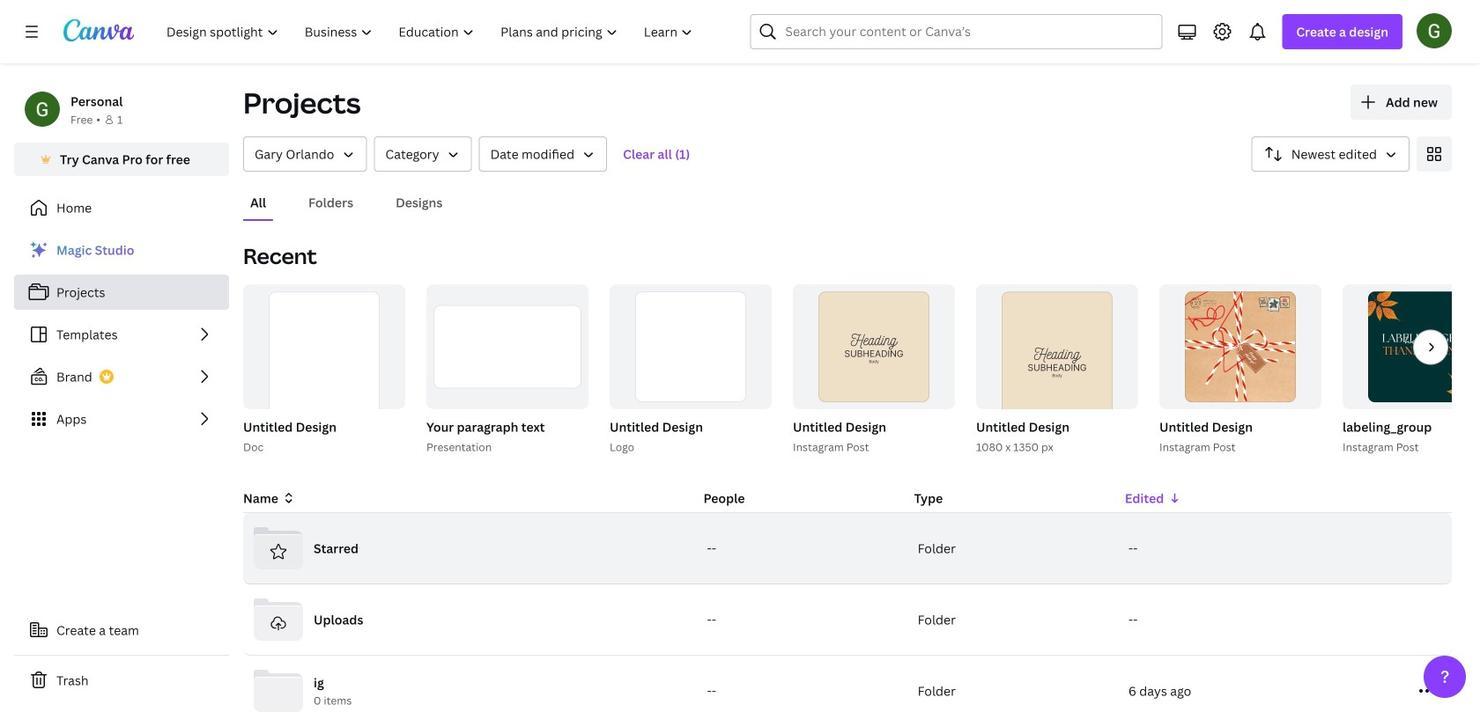 Task type: locate. For each thing, give the bounding box(es) containing it.
8 group from the left
[[973, 285, 1138, 456]]

Category button
[[374, 137, 472, 172]]

6 group from the left
[[790, 285, 955, 456]]

list
[[14, 233, 229, 437]]

Sort by button
[[1252, 137, 1410, 172]]

None search field
[[750, 14, 1163, 49]]

10 group from the left
[[1156, 285, 1322, 456]]

group
[[240, 285, 405, 456], [243, 285, 405, 449], [423, 285, 589, 456], [606, 285, 772, 456], [610, 285, 772, 410], [790, 285, 955, 456], [793, 285, 955, 410], [973, 285, 1138, 456], [976, 285, 1138, 430], [1156, 285, 1322, 456], [1160, 285, 1322, 410], [1339, 285, 1480, 456], [1343, 285, 1480, 410]]

5 group from the left
[[610, 285, 772, 410]]

13 group from the left
[[1343, 285, 1480, 410]]

3 group from the left
[[423, 285, 589, 456]]

9 group from the left
[[976, 285, 1138, 430]]

Date modified button
[[479, 137, 607, 172]]

top level navigation element
[[155, 14, 708, 49]]

7 group from the left
[[793, 285, 955, 410]]



Task type: describe. For each thing, give the bounding box(es) containing it.
11 group from the left
[[1160, 285, 1322, 410]]

gary orlando image
[[1417, 13, 1452, 48]]

12 group from the left
[[1339, 285, 1480, 456]]

1 group from the left
[[240, 285, 405, 456]]

Search search field
[[786, 15, 1127, 48]]

Owner button
[[243, 137, 367, 172]]

4 group from the left
[[606, 285, 772, 456]]

2 group from the left
[[243, 285, 405, 449]]



Task type: vqa. For each thing, say whether or not it's contained in the screenshot.
LEGAL OUR VARIOUS TERMS AND AGREEMENTS CAN BE FOUND HERE. THEY'RE ORGANIZED BASED ON THE TYPE OF RELATIONSHIP WE MAY HAVE.
no



